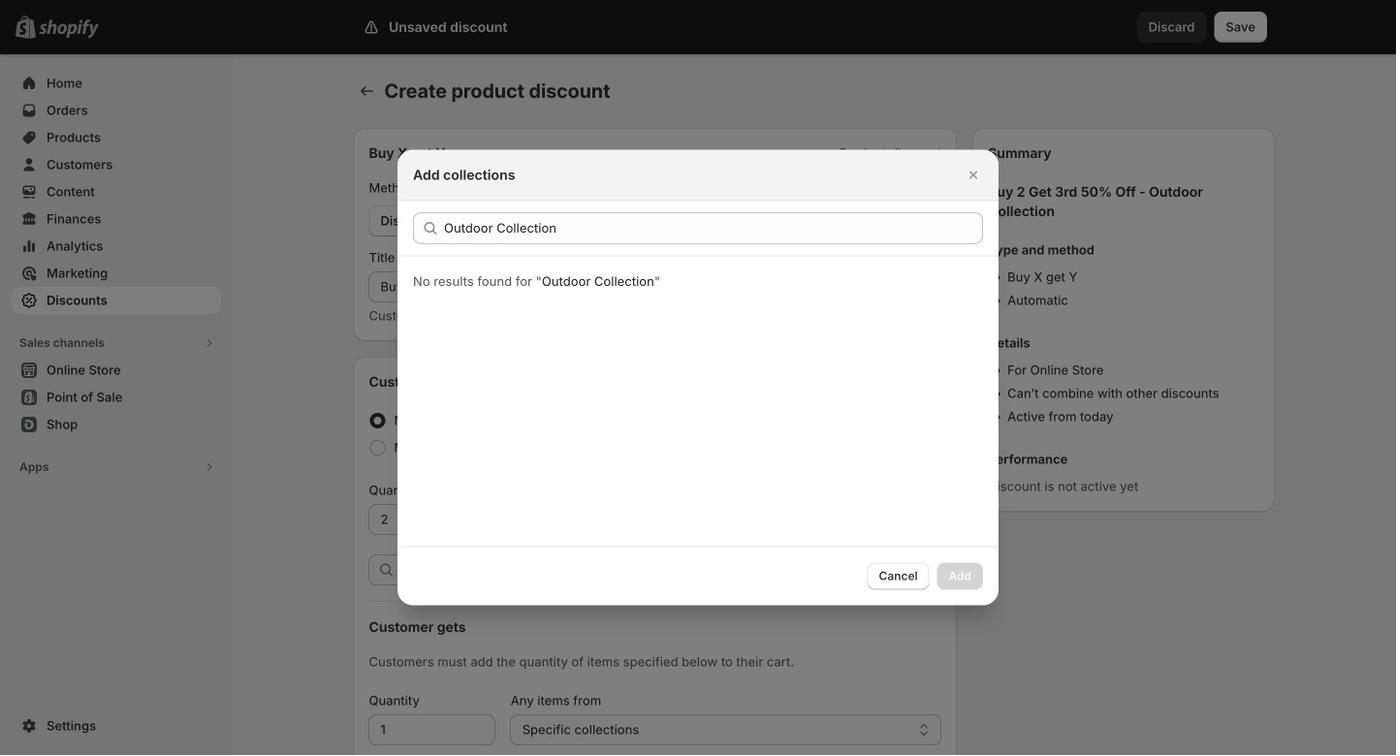 Task type: locate. For each thing, give the bounding box(es) containing it.
Search collections text field
[[444, 213, 984, 244]]

shopify image
[[39, 19, 99, 39]]

dialog
[[0, 150, 1397, 606]]



Task type: vqa. For each thing, say whether or not it's contained in the screenshot.
dialog
yes



